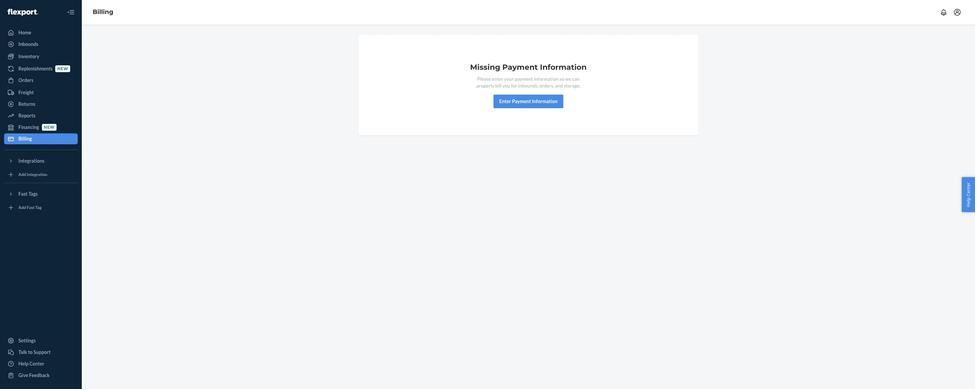 Task type: vqa. For each thing, say whether or not it's contained in the screenshot.
Missing
yes



Task type: locate. For each thing, give the bounding box(es) containing it.
1 vertical spatial information
[[532, 99, 558, 104]]

fast tags button
[[4, 189, 78, 200]]

1 vertical spatial fast
[[27, 205, 35, 211]]

0 vertical spatial help
[[966, 198, 972, 207]]

feedback
[[29, 373, 50, 379]]

missing payment information
[[471, 63, 587, 72]]

add left integration
[[18, 172, 26, 178]]

orders link
[[4, 75, 78, 86]]

1 horizontal spatial center
[[966, 183, 972, 197]]

0 horizontal spatial center
[[29, 362, 44, 367]]

enter payment information button
[[494, 95, 564, 108]]

open account menu image
[[954, 8, 962, 16]]

0 vertical spatial information
[[540, 63, 587, 72]]

replenishments
[[18, 66, 53, 72]]

give
[[18, 373, 28, 379]]

1 vertical spatial center
[[29, 362, 44, 367]]

settings link
[[4, 336, 78, 347]]

1 horizontal spatial help center
[[966, 183, 972, 207]]

tags
[[28, 191, 38, 197]]

new up orders link
[[57, 66, 68, 71]]

open notifications image
[[940, 8, 949, 16]]

add integration
[[18, 172, 47, 178]]

home link
[[4, 27, 78, 38]]

fast left tag
[[27, 205, 35, 211]]

1 vertical spatial help center
[[18, 362, 44, 367]]

billing link down financing at the left of page
[[4, 134, 78, 145]]

0 vertical spatial new
[[57, 66, 68, 71]]

information
[[540, 63, 587, 72], [532, 99, 558, 104]]

give feedback button
[[4, 371, 78, 382]]

home
[[18, 30, 31, 35]]

give feedback
[[18, 373, 50, 379]]

help inside button
[[966, 198, 972, 207]]

fast inside fast tags "dropdown button"
[[18, 191, 28, 197]]

information for enter payment information
[[532, 99, 558, 104]]

1 horizontal spatial new
[[57, 66, 68, 71]]

new for replenishments
[[57, 66, 68, 71]]

talk
[[18, 350, 27, 356]]

you
[[503, 83, 511, 89]]

0 vertical spatial billing
[[93, 8, 113, 16]]

payment inside button
[[512, 99, 531, 104]]

integrations
[[18, 158, 45, 164]]

0 horizontal spatial help center
[[18, 362, 44, 367]]

billing right the close navigation image at the top
[[93, 8, 113, 16]]

fast
[[18, 191, 28, 197], [27, 205, 35, 211]]

fast left tags
[[18, 191, 28, 197]]

so
[[560, 76, 565, 82]]

information down orders,
[[532, 99, 558, 104]]

0 vertical spatial payment
[[503, 63, 538, 72]]

bill
[[496, 83, 502, 89]]

0 horizontal spatial new
[[44, 125, 55, 130]]

0 vertical spatial help center
[[966, 183, 972, 207]]

talk to support button
[[4, 348, 78, 359]]

information inside button
[[532, 99, 558, 104]]

missing
[[471, 63, 501, 72]]

center
[[966, 183, 972, 197], [29, 362, 44, 367]]

payment
[[503, 63, 538, 72], [512, 99, 531, 104]]

new
[[57, 66, 68, 71], [44, 125, 55, 130]]

help
[[966, 198, 972, 207], [18, 362, 29, 367]]

settings
[[18, 338, 36, 344]]

information up so on the top
[[540, 63, 587, 72]]

inbounds link
[[4, 39, 78, 50]]

1 horizontal spatial help
[[966, 198, 972, 207]]

0 vertical spatial fast
[[18, 191, 28, 197]]

add for add fast tag
[[18, 205, 26, 211]]

1 vertical spatial payment
[[512, 99, 531, 104]]

1 horizontal spatial billing
[[93, 8, 113, 16]]

integration
[[27, 172, 47, 178]]

payment
[[515, 76, 533, 82]]

billing
[[93, 8, 113, 16], [18, 136, 32, 142]]

add
[[18, 172, 26, 178], [18, 205, 26, 211]]

add integration link
[[4, 170, 78, 180]]

talk to support
[[18, 350, 51, 356]]

1 add from the top
[[18, 172, 26, 178]]

0 vertical spatial add
[[18, 172, 26, 178]]

inventory
[[18, 54, 39, 59]]

add down the fast tags
[[18, 205, 26, 211]]

payment up payment
[[503, 63, 538, 72]]

information for missing payment information
[[540, 63, 587, 72]]

1 vertical spatial help
[[18, 362, 29, 367]]

your
[[505, 76, 514, 82]]

information
[[534, 76, 559, 82]]

new down 'reports' link
[[44, 125, 55, 130]]

reports link
[[4, 111, 78, 121]]

1 horizontal spatial billing link
[[93, 8, 113, 16]]

and
[[556, 83, 563, 89]]

1 vertical spatial billing link
[[4, 134, 78, 145]]

help center
[[966, 183, 972, 207], [18, 362, 44, 367]]

billing link
[[93, 8, 113, 16], [4, 134, 78, 145]]

help center inside button
[[966, 183, 972, 207]]

add fast tag
[[18, 205, 42, 211]]

billing link right the close navigation image at the top
[[93, 8, 113, 16]]

billing down financing at the left of page
[[18, 136, 32, 142]]

0 vertical spatial billing link
[[93, 8, 113, 16]]

0 horizontal spatial billing
[[18, 136, 32, 142]]

payment right enter
[[512, 99, 531, 104]]

1 vertical spatial new
[[44, 125, 55, 130]]

1 vertical spatial add
[[18, 205, 26, 211]]

help center link
[[4, 359, 78, 370]]

freight link
[[4, 87, 78, 98]]

0 vertical spatial center
[[966, 183, 972, 197]]

2 add from the top
[[18, 205, 26, 211]]



Task type: describe. For each thing, give the bounding box(es) containing it.
payment for enter
[[512, 99, 531, 104]]

add for add integration
[[18, 172, 26, 178]]

storage.
[[564, 83, 581, 89]]

support
[[34, 350, 51, 356]]

integrations button
[[4, 156, 78, 167]]

properly
[[477, 83, 495, 89]]

center inside help center link
[[29, 362, 44, 367]]

flexport logo image
[[8, 9, 38, 16]]

payment for missing
[[503, 63, 538, 72]]

enter payment information
[[500, 99, 558, 104]]

freight
[[18, 90, 34, 96]]

add fast tag link
[[4, 203, 78, 214]]

new for financing
[[44, 125, 55, 130]]

fast tags
[[18, 191, 38, 197]]

to
[[28, 350, 33, 356]]

0 horizontal spatial billing link
[[4, 134, 78, 145]]

close navigation image
[[67, 8, 75, 16]]

enter
[[500, 99, 512, 104]]

for
[[512, 83, 518, 89]]

inventory link
[[4, 51, 78, 62]]

inbounds,
[[519, 83, 539, 89]]

orders,
[[540, 83, 555, 89]]

orders
[[18, 77, 34, 83]]

can
[[573, 76, 580, 82]]

fast inside add fast tag link
[[27, 205, 35, 211]]

1 vertical spatial billing
[[18, 136, 32, 142]]

tag
[[35, 205, 42, 211]]

financing
[[18, 125, 39, 130]]

center inside help center button
[[966, 183, 972, 197]]

please enter your payment information so we can properly bill you for inbounds, orders, and storage.
[[477, 76, 581, 89]]

returns link
[[4, 99, 78, 110]]

please
[[478, 76, 491, 82]]

help center button
[[963, 177, 976, 212]]

returns
[[18, 101, 35, 107]]

reports
[[18, 113, 35, 119]]

inbounds
[[18, 41, 38, 47]]

we
[[566, 76, 572, 82]]

enter
[[492, 76, 504, 82]]

0 horizontal spatial help
[[18, 362, 29, 367]]



